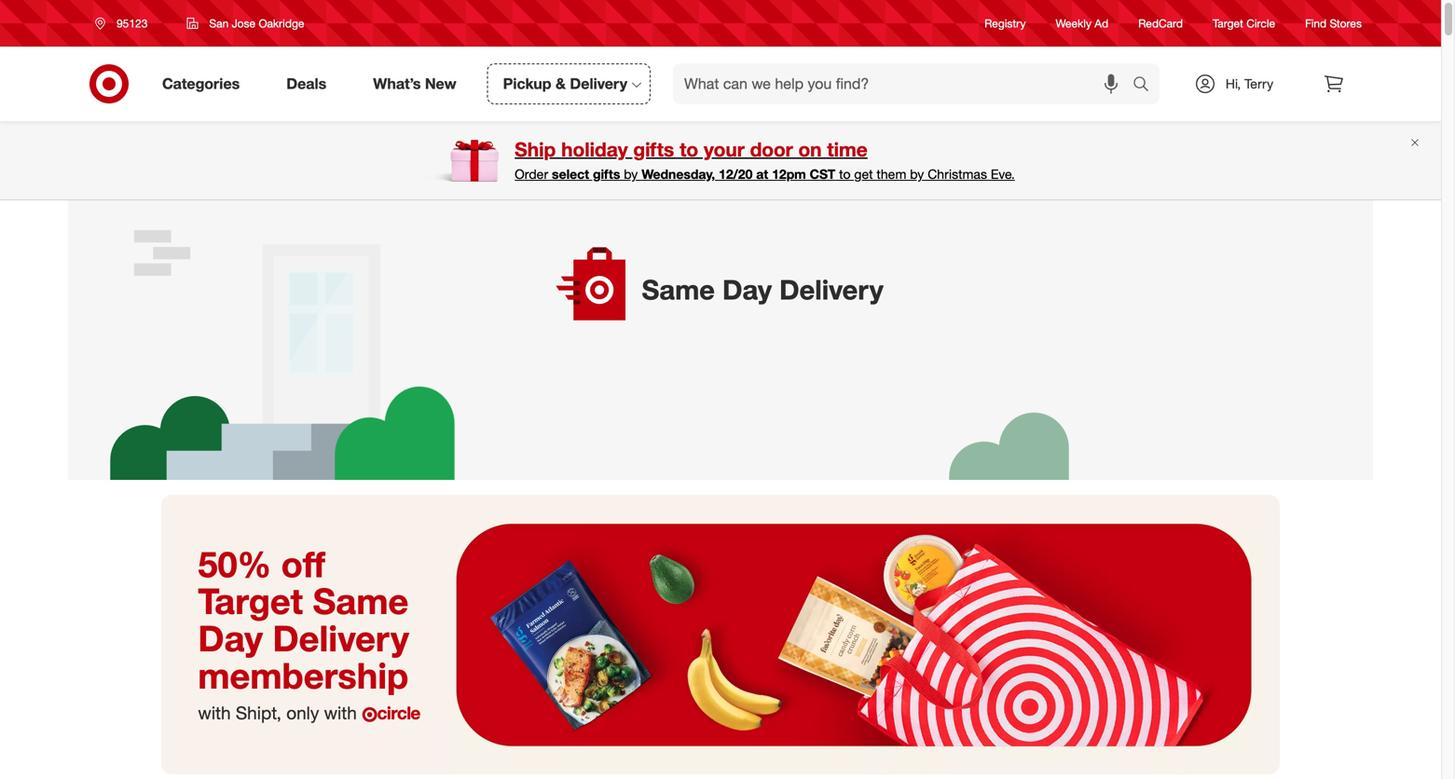 Task type: locate. For each thing, give the bounding box(es) containing it.
to inside 'to 95123 from san jose south as soon as 11am today'
[[642, 280, 655, 299]]

membership
[[198, 654, 409, 697]]

gifts
[[633, 138, 674, 161], [593, 166, 620, 182]]

12pm
[[772, 166, 806, 182]]

0 horizontal spatial delivery
[[273, 617, 409, 660]]

jose left oakridge on the left top
[[232, 16, 256, 30]]

0 horizontal spatial san
[[209, 16, 229, 30]]

by right them
[[910, 166, 924, 182]]

0 vertical spatial target
[[1213, 16, 1244, 30]]

0 horizontal spatial as
[[642, 302, 657, 320]]

select
[[552, 166, 589, 182]]

jose inside dropdown button
[[232, 16, 256, 30]]

0 horizontal spatial with
[[198, 703, 231, 724]]

1 vertical spatial delivery
[[780, 273, 884, 306]]

0 horizontal spatial by
[[624, 166, 638, 182]]

1 horizontal spatial by
[[910, 166, 924, 182]]

deals
[[286, 75, 327, 93]]

with left shipt,
[[198, 703, 231, 724]]

to up 'wednesday,'
[[680, 138, 699, 161]]

delivery
[[570, 75, 628, 93], [780, 273, 884, 306], [273, 617, 409, 660]]

weekly ad
[[1056, 16, 1109, 30]]

&
[[556, 75, 566, 93]]

0 vertical spatial delivery
[[570, 75, 628, 93]]

2 by from the left
[[910, 166, 924, 182]]

to
[[680, 138, 699, 161], [839, 166, 851, 182], [642, 280, 655, 299]]

as
[[642, 302, 657, 320], [699, 302, 714, 320]]

by
[[624, 166, 638, 182], [910, 166, 924, 182]]

ship
[[515, 138, 556, 161]]

1 vertical spatial day
[[198, 617, 263, 660]]

1 horizontal spatial gifts
[[633, 138, 674, 161]]

jose up today
[[769, 280, 801, 299]]

0 vertical spatial gifts
[[633, 138, 674, 161]]

95123 inside 'to 95123 from san jose south as soon as 11am today'
[[659, 280, 701, 299]]

1 vertical spatial same
[[313, 580, 409, 623]]

0 vertical spatial day
[[723, 273, 772, 306]]

cst
[[810, 166, 836, 182]]

1 vertical spatial jose
[[769, 280, 801, 299]]

san jose south button
[[739, 279, 845, 300]]

shipt,
[[236, 703, 282, 724]]

0 vertical spatial jose
[[232, 16, 256, 30]]

on
[[799, 138, 822, 161]]

1 horizontal spatial with
[[324, 703, 357, 724]]

same
[[642, 273, 715, 306], [313, 580, 409, 623]]

50% off target same day delivery membership
[[198, 543, 409, 697]]

0 horizontal spatial day
[[198, 617, 263, 660]]

redcard
[[1139, 16, 1183, 30]]

1 vertical spatial 95123
[[659, 280, 701, 299]]

gifts down holiday
[[593, 166, 620, 182]]

2 horizontal spatial delivery
[[780, 273, 884, 306]]

jose
[[232, 16, 256, 30], [769, 280, 801, 299]]

weekly ad link
[[1056, 15, 1109, 31]]

1 horizontal spatial same
[[642, 273, 715, 306]]

by down holiday
[[624, 166, 638, 182]]

1 horizontal spatial as
[[699, 302, 714, 320]]

1 horizontal spatial san
[[739, 280, 765, 299]]

wednesday,
[[642, 166, 715, 182]]

target up membership
[[198, 580, 303, 623]]

0 vertical spatial san
[[209, 16, 229, 30]]

2 vertical spatial delivery
[[273, 617, 409, 660]]

gifts up 'wednesday,'
[[633, 138, 674, 161]]

same day delivery
[[642, 273, 884, 306]]

95123 button
[[83, 7, 167, 40]]

order
[[515, 166, 548, 182]]

2 vertical spatial to
[[642, 280, 655, 299]]

0 horizontal spatial gifts
[[593, 166, 620, 182]]

find
[[1306, 16, 1327, 30]]

1 vertical spatial san
[[739, 280, 765, 299]]

with right only
[[324, 703, 357, 724]]

target
[[1213, 16, 1244, 30], [198, 580, 303, 623]]

1 horizontal spatial 95123
[[659, 280, 701, 299]]

0 vertical spatial to
[[680, 138, 699, 161]]

0 horizontal spatial to
[[642, 280, 655, 299]]

1 vertical spatial to
[[839, 166, 851, 182]]

1 with from the left
[[198, 703, 231, 724]]

day
[[723, 273, 772, 306], [198, 617, 263, 660]]

ship holiday gifts to your door on time order select gifts by wednesday, 12/20 at 12pm cst to get them by christmas eve.
[[515, 138, 1015, 182]]

redcard link
[[1139, 15, 1183, 31]]

holiday
[[561, 138, 628, 161]]

oakridge
[[259, 16, 304, 30]]

0 vertical spatial same
[[642, 273, 715, 306]]

san inside san jose oakridge dropdown button
[[209, 16, 229, 30]]

0 vertical spatial 95123
[[117, 16, 148, 30]]

san up 11am
[[739, 280, 765, 299]]

as left the soon
[[642, 302, 657, 320]]

12/20
[[719, 166, 753, 182]]

same inside the 50% off target same day delivery membership
[[313, 580, 409, 623]]

with
[[198, 703, 231, 724], [324, 703, 357, 724]]

san
[[209, 16, 229, 30], [739, 280, 765, 299]]

95123
[[117, 16, 148, 30], [659, 280, 701, 299]]

1 vertical spatial target
[[198, 580, 303, 623]]

0 horizontal spatial same
[[313, 580, 409, 623]]

1 horizontal spatial to
[[680, 138, 699, 161]]

pickup & delivery
[[503, 75, 628, 93]]

1 horizontal spatial delivery
[[570, 75, 628, 93]]

target left circle
[[1213, 16, 1244, 30]]

to left get
[[839, 166, 851, 182]]

0 horizontal spatial jose
[[232, 16, 256, 30]]

0 horizontal spatial target
[[198, 580, 303, 623]]

as down from
[[699, 302, 714, 320]]

south
[[805, 280, 845, 299]]

terry
[[1245, 76, 1274, 92]]

target circle link
[[1213, 15, 1276, 31]]

1 horizontal spatial jose
[[769, 280, 801, 299]]

registry
[[985, 16, 1026, 30]]

1 horizontal spatial day
[[723, 273, 772, 306]]

0 horizontal spatial 95123
[[117, 16, 148, 30]]

categories link
[[146, 63, 263, 104]]

san up categories link
[[209, 16, 229, 30]]

from
[[705, 280, 735, 299]]

to left 95123 button on the left
[[642, 280, 655, 299]]

christmas
[[928, 166, 987, 182]]

san inside 'to 95123 from san jose south as soon as 11am today'
[[739, 280, 765, 299]]

today
[[760, 302, 797, 320]]



Task type: describe. For each thing, give the bounding box(es) containing it.
to 95123 from san jose south as soon as 11am today
[[642, 280, 845, 320]]

only
[[286, 703, 319, 724]]

search
[[1125, 77, 1169, 95]]

them
[[877, 166, 907, 182]]

2 horizontal spatial to
[[839, 166, 851, 182]]

What can we help you find? suggestions appear below search field
[[673, 63, 1138, 104]]

delivery for pickup & delivery
[[570, 75, 628, 93]]

hi,
[[1226, 76, 1241, 92]]

2 as from the left
[[699, 302, 714, 320]]

new
[[425, 75, 457, 93]]

weekly
[[1056, 16, 1092, 30]]

at
[[756, 166, 769, 182]]

deals link
[[271, 63, 350, 104]]

delivery inside the 50% off target same day delivery membership
[[273, 617, 409, 660]]

2 with from the left
[[324, 703, 357, 724]]

your
[[704, 138, 745, 161]]

95123 button
[[659, 279, 701, 300]]

registry link
[[985, 15, 1026, 31]]

target circle
[[1213, 16, 1276, 30]]

soon
[[662, 302, 695, 320]]

day inside the 50% off target same day delivery membership
[[198, 617, 263, 660]]

95123 inside dropdown button
[[117, 16, 148, 30]]

1 vertical spatial gifts
[[593, 166, 620, 182]]

stores
[[1330, 16, 1362, 30]]

door
[[750, 138, 793, 161]]

find stores
[[1306, 16, 1362, 30]]

circle
[[1247, 16, 1276, 30]]

ad
[[1095, 16, 1109, 30]]

search button
[[1125, 63, 1169, 108]]

get
[[855, 166, 873, 182]]

target inside the 50% off target same day delivery membership
[[198, 580, 303, 623]]

categories
[[162, 75, 240, 93]]

delivery for same day delivery
[[780, 273, 884, 306]]

1 as from the left
[[642, 302, 657, 320]]

find stores link
[[1306, 15, 1362, 31]]

with shipt, only with
[[198, 703, 362, 724]]

circle
[[377, 703, 420, 724]]

50%
[[198, 543, 271, 586]]

san jose oakridge button
[[175, 7, 317, 40]]

time
[[827, 138, 868, 161]]

jose inside 'to 95123 from san jose south as soon as 11am today'
[[769, 280, 801, 299]]

what's new
[[373, 75, 457, 93]]

hi, terry
[[1226, 76, 1274, 92]]

pickup
[[503, 75, 552, 93]]

pickup & delivery link
[[487, 63, 651, 104]]

san jose oakridge
[[209, 16, 304, 30]]

eve.
[[991, 166, 1015, 182]]

11am
[[718, 302, 756, 320]]

1 by from the left
[[624, 166, 638, 182]]

off
[[281, 543, 325, 586]]

what's new link
[[357, 63, 480, 104]]

1 horizontal spatial target
[[1213, 16, 1244, 30]]

what's
[[373, 75, 421, 93]]



Task type: vqa. For each thing, say whether or not it's contained in the screenshot.
the purchased in the $7.69 when purchased online spend $50 save $10, spend $100 save $25 on select toys
no



